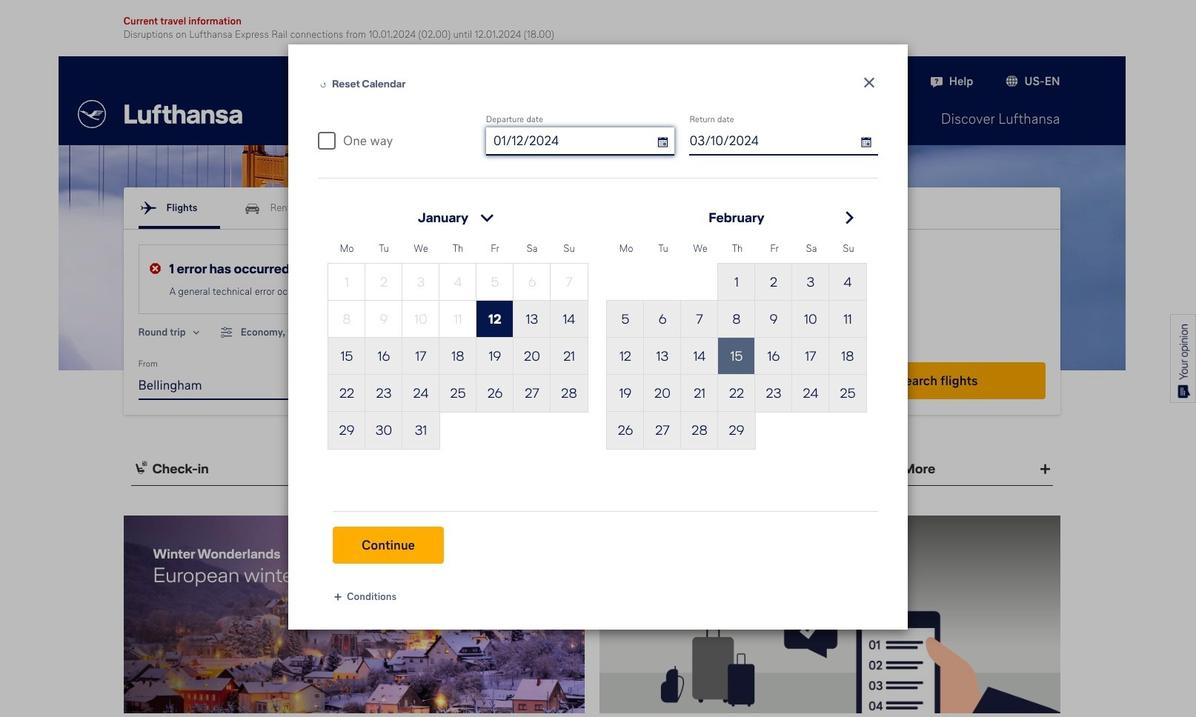 Task type: describe. For each thing, give the bounding box(es) containing it.
1 vertical spatial tab list
[[123, 453, 1060, 486]]

0 horizontal spatial left image
[[216, 322, 237, 343]]

1 tab from the left
[[131, 453, 350, 486]]

close image
[[860, 74, 878, 92]]

Return date text field
[[690, 127, 863, 154]]

1 horizontal spatial left image
[[318, 80, 328, 90]]

0 vertical spatial tab list
[[138, 187, 1045, 229]]

2 tab from the left
[[833, 453, 1053, 486]]

open menu button
[[410, 207, 506, 229]]

lufthansa logo, back to homepage image
[[77, 100, 242, 128]]

calendar application
[[312, 193, 1196, 489]]



Task type: locate. For each thing, give the bounding box(es) containing it.
2 horizontal spatial left image
[[1003, 72, 1021, 90]]

tab
[[131, 453, 350, 486], [833, 453, 1053, 486]]

Departure date text field
[[493, 127, 675, 154]]

Departure - return text field
[[599, 372, 815, 399]]

0 horizontal spatial tab
[[131, 453, 350, 486]]

standalone image
[[352, 376, 370, 394]]

tab list
[[138, 187, 1045, 229], [123, 453, 1060, 486]]

1 horizontal spatial tab
[[833, 453, 1053, 486]]

svg image
[[928, 72, 945, 90]]

right image
[[476, 207, 498, 229]]

dialog
[[288, 44, 1196, 630]]

move forward to switch to the next month. image
[[838, 207, 860, 229]]

left image
[[1003, 72, 1021, 90], [318, 80, 328, 90], [216, 322, 237, 343]]



Task type: vqa. For each thing, say whether or not it's contained in the screenshot.
Lufthansa Logo, Back To Homepage at the left
yes



